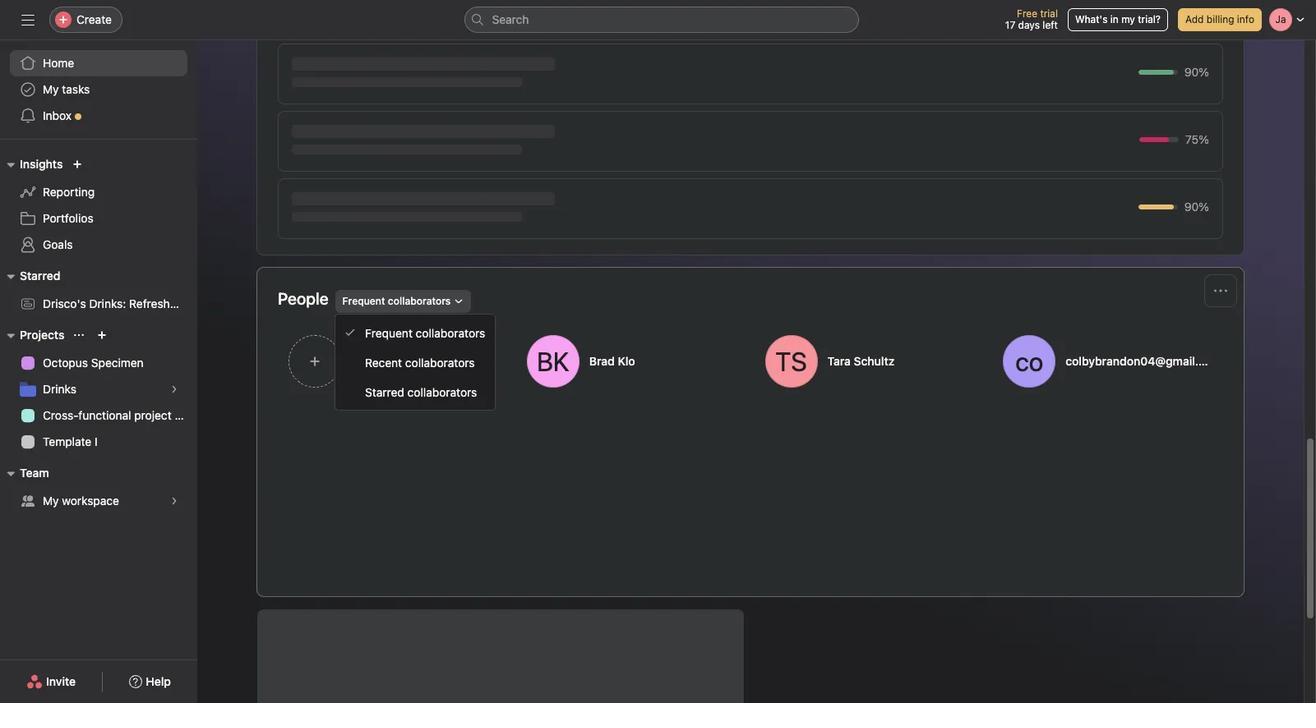 Task type: locate. For each thing, give the bounding box(es) containing it.
trial
[[1041, 7, 1058, 20]]

collaborators inside "frequent collaborators" dropdown button
[[388, 295, 451, 307]]

octopus specimen link
[[10, 350, 187, 377]]

my for my workspace
[[43, 494, 59, 508]]

collaborators up starred collaborators
[[405, 356, 475, 370]]

1 my from the top
[[43, 82, 59, 96]]

0 horizontal spatial starred
[[20, 269, 60, 283]]

collaborators
[[388, 295, 451, 307], [416, 326, 485, 340], [405, 356, 475, 370], [408, 385, 477, 399]]

frequent collaborators inside dropdown button
[[343, 295, 451, 307]]

octopus specimen
[[43, 356, 144, 370]]

collaborators for the recent collaborators 'link'
[[405, 356, 475, 370]]

recommendation
[[200, 297, 293, 311]]

template i link
[[10, 429, 187, 456]]

0 vertical spatial frequent
[[343, 295, 385, 307]]

my
[[43, 82, 59, 96], [43, 494, 59, 508]]

project
[[134, 409, 172, 423]]

1 vertical spatial my
[[43, 494, 59, 508]]

2 my from the top
[[43, 494, 59, 508]]

90%
[[1185, 65, 1210, 79], [1185, 200, 1210, 214]]

functional
[[78, 409, 131, 423]]

my left tasks
[[43, 82, 59, 96]]

template i
[[43, 435, 98, 449]]

drisco's drinks: refreshment recommendation link
[[10, 291, 293, 317]]

my tasks link
[[10, 76, 187, 103]]

frequent collaborators up recent collaborators
[[365, 326, 485, 340]]

team
[[20, 466, 49, 480]]

my inside teams element
[[43, 494, 59, 508]]

0 vertical spatial frequent collaborators
[[343, 295, 451, 307]]

my inside global element
[[43, 82, 59, 96]]

75%
[[1186, 132, 1210, 146]]

frequent inside frequent collaborators link
[[365, 326, 413, 340]]

recent collaborators link
[[336, 348, 495, 377]]

frequent collaborators
[[343, 295, 451, 307], [365, 326, 485, 340]]

starred button
[[0, 266, 60, 286]]

goals link
[[10, 232, 187, 258]]

2 90% from the top
[[1185, 200, 1210, 214]]

portfolios link
[[10, 206, 187, 232]]

collaborators inside 'starred collaborators' link
[[408, 385, 477, 399]]

0 vertical spatial 90%
[[1185, 65, 1210, 79]]

collaborators inside the recent collaborators 'link'
[[405, 356, 475, 370]]

starred down goals
[[20, 269, 60, 283]]

colbybrandon04@gmail.com button
[[993, 326, 1224, 398]]

frequent
[[343, 295, 385, 307], [365, 326, 413, 340]]

1 horizontal spatial starred
[[365, 385, 404, 399]]

starred down recent
[[365, 385, 404, 399]]

show options, current sort, top image
[[74, 331, 84, 340]]

90% down add
[[1185, 65, 1210, 79]]

trial?
[[1138, 13, 1161, 25]]

1 vertical spatial frequent
[[365, 326, 413, 340]]

frequent collaborators button
[[335, 290, 471, 313]]

frequent up frequent collaborators link
[[343, 295, 385, 307]]

colbybrandon04@gmail.com
[[1066, 354, 1222, 368]]

new image
[[73, 160, 83, 169]]

collaborators down recent collaborators
[[408, 385, 477, 399]]

see details, my workspace image
[[169, 497, 179, 507]]

tasks
[[62, 82, 90, 96]]

team button
[[0, 464, 49, 484]]

starred inside dropdown button
[[20, 269, 60, 283]]

frequent collaborators up frequent collaborators link
[[343, 295, 451, 307]]

what's
[[1076, 13, 1108, 25]]

0 vertical spatial my
[[43, 82, 59, 96]]

frequent up recent
[[365, 326, 413, 340]]

days
[[1018, 19, 1040, 31]]

my down team
[[43, 494, 59, 508]]

create
[[76, 12, 112, 26]]

collaborators up frequent collaborators link
[[388, 295, 451, 307]]

starred
[[20, 269, 60, 283], [365, 385, 404, 399]]

home link
[[10, 50, 187, 76]]

1 vertical spatial frequent collaborators
[[365, 326, 485, 340]]

1 vertical spatial starred
[[365, 385, 404, 399]]

search button
[[464, 7, 859, 33]]

brad klo button
[[516, 326, 748, 398]]

90% down 75%
[[1185, 200, 1210, 214]]

reporting
[[43, 185, 95, 199]]

collaborators up recent collaborators
[[416, 326, 485, 340]]

hide sidebar image
[[21, 13, 35, 26]]

collaborators for "frequent collaborators" dropdown button
[[388, 295, 451, 307]]

in
[[1111, 13, 1119, 25]]

drinks link
[[10, 377, 187, 403]]

people
[[278, 289, 329, 308]]

0 vertical spatial starred
[[20, 269, 60, 283]]

recent
[[365, 356, 402, 370]]

plan
[[175, 409, 197, 423]]

projects element
[[0, 321, 197, 459]]

invite button
[[16, 668, 86, 697]]

1 vertical spatial 90%
[[1185, 200, 1210, 214]]

recent collaborators
[[365, 356, 475, 370]]

inbox
[[43, 109, 72, 123]]

left
[[1043, 19, 1058, 31]]

goals
[[43, 238, 73, 252]]

template
[[43, 435, 92, 449]]

drisco's drinks: refreshment recommendation
[[43, 297, 293, 311]]



Task type: vqa. For each thing, say whether or not it's contained in the screenshot.
INFO
yes



Task type: describe. For each thing, give the bounding box(es) containing it.
my for my tasks
[[43, 82, 59, 96]]

frequent inside "frequent collaborators" dropdown button
[[343, 295, 385, 307]]

drinks:
[[89, 297, 126, 311]]

free trial 17 days left
[[1006, 7, 1058, 31]]

my workspace
[[43, 494, 119, 508]]

help button
[[119, 668, 182, 697]]

portfolios
[[43, 211, 93, 225]]

workspace
[[62, 494, 119, 508]]

reporting link
[[10, 179, 187, 206]]

billing
[[1207, 13, 1235, 25]]

invite
[[46, 675, 76, 689]]

frequent collaborators link
[[336, 318, 495, 348]]

refreshment
[[129, 297, 197, 311]]

my tasks
[[43, 82, 90, 96]]

my workspace link
[[10, 488, 187, 515]]

cross-
[[43, 409, 78, 423]]

collaborators inside frequent collaborators link
[[416, 326, 485, 340]]

projects button
[[0, 326, 64, 345]]

see details, drinks image
[[169, 385, 179, 395]]

my
[[1122, 13, 1136, 25]]

tara schultz
[[828, 354, 895, 368]]

17
[[1006, 19, 1016, 31]]

i
[[95, 435, 98, 449]]

1 90% from the top
[[1185, 65, 1210, 79]]

specimen
[[91, 356, 144, 370]]

global element
[[0, 40, 197, 139]]

cross-functional project plan link
[[10, 403, 197, 429]]

free
[[1017, 7, 1038, 20]]

add billing info button
[[1178, 8, 1262, 31]]

actions image
[[1215, 285, 1228, 298]]

starred collaborators link
[[336, 377, 495, 407]]

add
[[1186, 13, 1204, 25]]

search
[[492, 12, 529, 26]]

insights button
[[0, 155, 63, 174]]

projects
[[20, 328, 64, 342]]

drisco's
[[43, 297, 86, 311]]

help
[[146, 675, 171, 689]]

add billing info
[[1186, 13, 1255, 25]]

teams element
[[0, 459, 197, 518]]

insights element
[[0, 150, 197, 261]]

what's in my trial?
[[1076, 13, 1161, 25]]

starred for starred collaborators
[[365, 385, 404, 399]]

search list box
[[464, 7, 859, 33]]

collaborators for 'starred collaborators' link
[[408, 385, 477, 399]]

cross-functional project plan
[[43, 409, 197, 423]]

tara schultz button
[[754, 326, 986, 398]]

starred element
[[0, 261, 293, 321]]

what's in my trial? button
[[1068, 8, 1168, 31]]

info
[[1237, 13, 1255, 25]]

brad klo
[[589, 354, 635, 368]]

drinks
[[43, 382, 76, 396]]

new project or portfolio image
[[97, 331, 107, 340]]

home
[[43, 56, 74, 70]]

inbox link
[[10, 103, 187, 129]]

starred for starred
[[20, 269, 60, 283]]

starred collaborators
[[365, 385, 477, 399]]

octopus
[[43, 356, 88, 370]]

insights
[[20, 157, 63, 171]]

create button
[[49, 7, 122, 33]]



